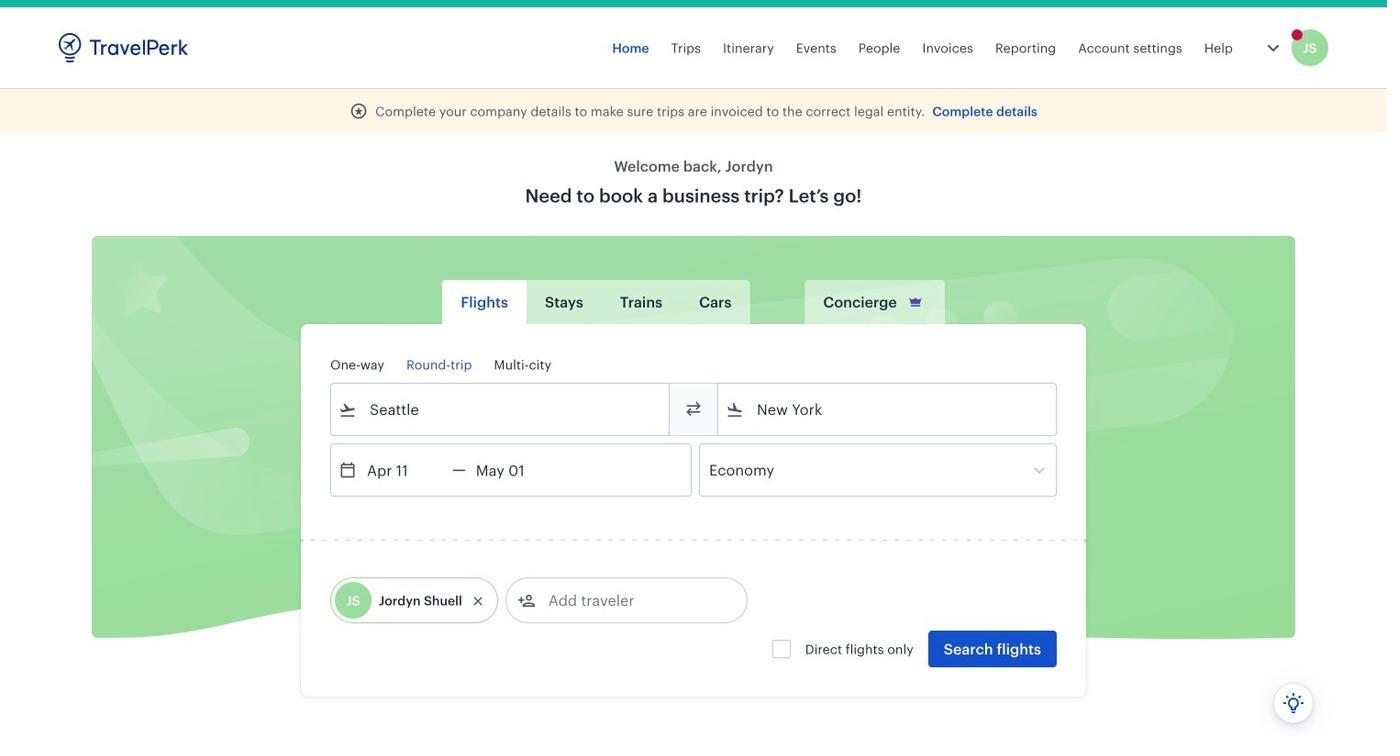 Task type: locate. For each thing, give the bounding box(es) containing it.
Add traveler search field
[[536, 586, 727, 615]]



Task type: describe. For each thing, give the bounding box(es) containing it.
From search field
[[357, 395, 645, 424]]

Return text field
[[466, 444, 562, 496]]

Depart text field
[[357, 444, 453, 496]]

To search field
[[744, 395, 1033, 424]]



Task type: vqa. For each thing, say whether or not it's contained in the screenshot.
the topmost Spirit Airlines icon
no



